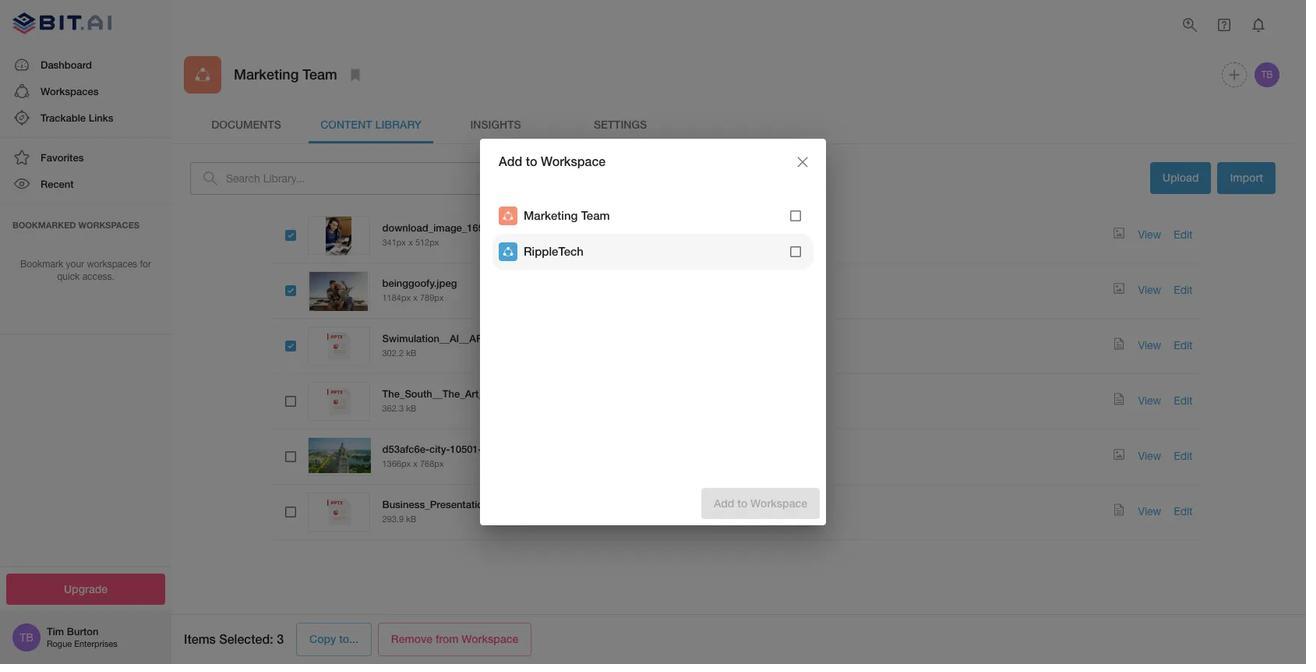Task type: locate. For each thing, give the bounding box(es) containing it.
3 view link from the top
[[1139, 339, 1162, 351]]

0 horizontal spatial workspace
[[462, 633, 519, 646]]

1 horizontal spatial marketing team
[[524, 208, 610, 222]]

copy to...
[[310, 633, 359, 646]]

content library
[[321, 118, 422, 131]]

x right '341px'
[[409, 238, 413, 247]]

marketing
[[234, 66, 299, 83], [524, 208, 578, 222]]

789px
[[420, 293, 444, 302]]

1 vertical spatial workspace
[[462, 633, 519, 646]]

4 view from the top
[[1139, 394, 1162, 407]]

marketing up documents
[[234, 66, 299, 83]]

768px
[[420, 459, 444, 468]]

3 kb from the top
[[406, 514, 417, 524]]

view for d53afc6e-city-10501-171d052ebcc.jpg
[[1139, 450, 1162, 462]]

selected:
[[219, 632, 273, 647]]

trackable links
[[41, 111, 113, 124]]

edit for download_image_1697754168778.png
[[1174, 228, 1193, 241]]

1 edit link from the top
[[1174, 228, 1193, 241]]

2 vertical spatial x
[[413, 459, 418, 468]]

3 view from the top
[[1139, 339, 1162, 351]]

2 view from the top
[[1139, 284, 1162, 296]]

view link for d53afc6e-city-10501-171d052ebcc.jpg
[[1139, 450, 1162, 462]]

x inside download_image_1697754168778.png 341px x 512px
[[409, 238, 413, 247]]

6 view link from the top
[[1139, 505, 1162, 517]]

6 view from the top
[[1139, 505, 1162, 517]]

edit for beinggoofy.jpeg
[[1174, 284, 1193, 296]]

kb right 362.3
[[406, 404, 417, 413]]

edit
[[1174, 228, 1193, 241], [1174, 284, 1193, 296], [1174, 339, 1193, 351], [1174, 394, 1193, 407], [1174, 450, 1193, 462], [1174, 505, 1193, 517]]

3 edit from the top
[[1174, 339, 1193, 351]]

marketing team up rippletech
[[524, 208, 610, 222]]

team inside add to workspace dialog
[[581, 208, 610, 222]]

workspace
[[541, 154, 606, 169], [462, 633, 519, 646]]

302.2
[[382, 348, 404, 358]]

marketing up rippletech
[[524, 208, 578, 222]]

2 edit link from the top
[[1174, 284, 1193, 296]]

1 horizontal spatial tb
[[1262, 69, 1274, 80]]

view
[[1139, 228, 1162, 241], [1139, 284, 1162, 296], [1139, 339, 1162, 351], [1139, 394, 1162, 407], [1139, 450, 1162, 462], [1139, 505, 1162, 517]]

view for the_south__the_art_of_the_cypress.pptx
[[1139, 394, 1162, 407]]

marketing inside add to workspace dialog
[[524, 208, 578, 222]]

kb for business_presentation_for_serious_business.pptx
[[406, 514, 417, 524]]

5 edit link from the top
[[1174, 450, 1193, 462]]

edit link for business_presentation_for_serious_business.pptx
[[1174, 505, 1193, 517]]

x down the beinggoofy.jpeg
[[413, 293, 418, 302]]

5 view from the top
[[1139, 450, 1162, 462]]

1 vertical spatial kb
[[406, 404, 417, 413]]

0 vertical spatial kb
[[406, 348, 417, 358]]

5 view link from the top
[[1139, 450, 1162, 462]]

team left bookmark icon
[[303, 66, 337, 83]]

2 view link from the top
[[1139, 284, 1162, 296]]

2 edit from the top
[[1174, 284, 1193, 296]]

view for business_presentation_for_serious_business.pptx
[[1139, 505, 1162, 517]]

marketing team up documents
[[234, 66, 337, 83]]

kb right 302.2 on the left
[[406, 348, 417, 358]]

0 horizontal spatial team
[[303, 66, 337, 83]]

rogue
[[47, 640, 72, 649]]

tb button
[[1253, 60, 1283, 90]]

1 horizontal spatial team
[[581, 208, 610, 222]]

kb inside business_presentation_for_serious_business.pptx 293.9 kb
[[406, 514, 417, 524]]

workspace inside the remove from workspace button
[[462, 633, 519, 646]]

view link
[[1139, 228, 1162, 241], [1139, 284, 1162, 296], [1139, 339, 1162, 351], [1139, 394, 1162, 407], [1139, 450, 1162, 462], [1139, 505, 1162, 517]]

upgrade
[[64, 582, 108, 595]]

view for beinggoofy.jpeg
[[1139, 284, 1162, 296]]

trackable links button
[[0, 104, 172, 131]]

edit link
[[1174, 228, 1193, 241], [1174, 284, 1193, 296], [1174, 339, 1193, 351], [1174, 394, 1193, 407], [1174, 450, 1193, 462], [1174, 505, 1193, 517]]

x inside d53afc6e-city-10501-171d052ebcc.jpg 1366px x 768px
[[413, 459, 418, 468]]

kb
[[406, 348, 417, 358], [406, 404, 417, 413], [406, 514, 417, 524]]

0 horizontal spatial marketing
[[234, 66, 299, 83]]

4 edit from the top
[[1174, 394, 1193, 407]]

your
[[66, 258, 84, 269]]

tb
[[1262, 69, 1274, 80], [20, 632, 33, 644]]

download_image_1697754168778.png
[[382, 221, 561, 234]]

workspace right to
[[541, 154, 606, 169]]

4 view link from the top
[[1139, 394, 1162, 407]]

5 edit from the top
[[1174, 450, 1193, 462]]

1 horizontal spatial workspace
[[541, 154, 606, 169]]

6 edit link from the top
[[1174, 505, 1193, 517]]

x inside the beinggoofy.jpeg 1184px x 789px
[[413, 293, 418, 302]]

1 view link from the top
[[1139, 228, 1162, 241]]

x left 768px
[[413, 459, 418, 468]]

0 vertical spatial team
[[303, 66, 337, 83]]

view link for the_south__the_art_of_the_cypress.pptx
[[1139, 394, 1162, 407]]

kb inside the the_south__the_art_of_the_cypress.pptx 362.3 kb
[[406, 404, 417, 413]]

1 view from the top
[[1139, 228, 1162, 241]]

0 vertical spatial marketing team
[[234, 66, 337, 83]]

1 horizontal spatial marketing
[[524, 208, 578, 222]]

0 vertical spatial tb
[[1262, 69, 1274, 80]]

3
[[277, 632, 284, 647]]

documents link
[[184, 106, 309, 143]]

edit for d53afc6e-city-10501-171d052ebcc.jpg
[[1174, 450, 1193, 462]]

quick
[[57, 272, 80, 282]]

kb right 293.9
[[406, 514, 417, 524]]

edit link for download_image_1697754168778.png
[[1174, 228, 1193, 241]]

x
[[409, 238, 413, 247], [413, 293, 418, 302], [413, 459, 418, 468]]

0 vertical spatial x
[[409, 238, 413, 247]]

0 horizontal spatial marketing team
[[234, 66, 337, 83]]

1 kb from the top
[[406, 348, 417, 358]]

team up rippletech
[[581, 208, 610, 222]]

edit for swimulation__ai__ar__vr__vi__and_haptic_feedback.pptx
[[1174, 339, 1193, 351]]

bookmarked workspaces
[[12, 220, 140, 230]]

362.3
[[382, 404, 404, 413]]

settings
[[594, 118, 647, 131]]

1 vertical spatial marketing
[[524, 208, 578, 222]]

kb inside swimulation__ai__ar__vr__vi__and_haptic_feedback.pptx 302.2 kb
[[406, 348, 417, 358]]

293.9
[[382, 514, 404, 524]]

4 edit link from the top
[[1174, 394, 1193, 407]]

2 kb from the top
[[406, 404, 417, 413]]

1 edit from the top
[[1174, 228, 1193, 241]]

x for download_image_1697754168778.png
[[409, 238, 413, 247]]

view for download_image_1697754168778.png
[[1139, 228, 1162, 241]]

marketing team
[[234, 66, 337, 83], [524, 208, 610, 222]]

6 edit from the top
[[1174, 505, 1193, 517]]

beinggoofy.jpeg
[[382, 276, 457, 289]]

1 vertical spatial marketing team
[[524, 208, 610, 222]]

0 vertical spatial marketing
[[234, 66, 299, 83]]

to
[[526, 154, 538, 169]]

bookmark your workspaces for quick access.
[[20, 258, 151, 282]]

the_south__the_art_of_the_cypress.pptx 362.3 kb
[[382, 387, 580, 413]]

tim burton rogue enterprises
[[47, 625, 117, 649]]

workspace inside add to workspace dialog
[[541, 154, 606, 169]]

insights
[[470, 118, 521, 131]]

remove from workspace
[[391, 633, 519, 646]]

remove from workspace button
[[378, 623, 532, 656]]

1 vertical spatial team
[[581, 208, 610, 222]]

0 vertical spatial workspace
[[541, 154, 606, 169]]

enterprises
[[74, 640, 117, 649]]

content
[[321, 118, 372, 131]]

2 vertical spatial kb
[[406, 514, 417, 524]]

add
[[499, 154, 523, 169]]

content library link
[[309, 106, 433, 143]]

swimulation__ai__ar__vr__vi__and_haptic_feedback.pptx 302.2 kb
[[382, 332, 665, 358]]

upload button
[[1151, 162, 1212, 195], [1151, 162, 1212, 194]]

d53afc6e-city-10501-171d052ebcc.jpg 1366px x 768px
[[382, 443, 563, 468]]

workspace right 'from'
[[462, 633, 519, 646]]

upgrade button
[[6, 573, 165, 605]]

tim
[[47, 625, 64, 638]]

items selected: 3
[[184, 632, 284, 647]]

0 horizontal spatial tb
[[20, 632, 33, 644]]

171d052ebcc.jpg
[[482, 443, 563, 455]]

settings link
[[558, 106, 683, 143]]

x for beinggoofy.jpeg
[[413, 293, 418, 302]]

3 edit link from the top
[[1174, 339, 1193, 351]]

1 vertical spatial x
[[413, 293, 418, 302]]

team
[[303, 66, 337, 83], [581, 208, 610, 222]]

insights link
[[433, 106, 558, 143]]

tab list
[[184, 106, 1283, 143]]



Task type: vqa. For each thing, say whether or not it's contained in the screenshot.
first Remove Bookmark image from the bottom
no



Task type: describe. For each thing, give the bounding box(es) containing it.
341px
[[382, 238, 406, 247]]

city-
[[430, 443, 450, 455]]

view link for download_image_1697754168778.png
[[1139, 228, 1162, 241]]

download_image_1697754168778.png 341px x 512px
[[382, 221, 561, 247]]

business_presentation_for_serious_business.pptx
[[382, 498, 619, 510]]

edit for business_presentation_for_serious_business.pptx
[[1174, 505, 1193, 517]]

workspaces
[[78, 220, 140, 230]]

edit for the_south__the_art_of_the_cypress.pptx
[[1174, 394, 1193, 407]]

edit link for swimulation__ai__ar__vr__vi__and_haptic_feedback.pptx
[[1174, 339, 1193, 351]]

burton
[[67, 625, 99, 638]]

tab list containing documents
[[184, 106, 1283, 143]]

workspace for remove from workspace
[[462, 633, 519, 646]]

bookmark image
[[346, 65, 365, 84]]

upload
[[1163, 171, 1199, 184]]

import
[[1231, 171, 1264, 184]]

remove
[[391, 633, 433, 646]]

import button
[[1218, 162, 1276, 194]]

business_presentation_for_serious_business.pptx 293.9 kb
[[382, 498, 619, 524]]

512px
[[415, 238, 439, 247]]

workspaces
[[87, 258, 137, 269]]

kb for swimulation__ai__ar__vr__vi__and_haptic_feedback.pptx
[[406, 348, 417, 358]]

1 vertical spatial tb
[[20, 632, 33, 644]]

copy to... button
[[296, 623, 372, 656]]

recent button
[[0, 171, 172, 198]]

the_south__the_art_of_the_cypress.pptx
[[382, 387, 580, 400]]

d53afc6e-
[[382, 443, 430, 455]]

view link for business_presentation_for_serious_business.pptx
[[1139, 505, 1162, 517]]

tb inside button
[[1262, 69, 1274, 80]]

documents
[[211, 118, 281, 131]]

dashboard
[[41, 58, 92, 71]]

edit link for the_south__the_art_of_the_cypress.pptx
[[1174, 394, 1193, 407]]

to...
[[339, 633, 359, 646]]

10501-
[[450, 443, 482, 455]]

1366px
[[382, 459, 411, 468]]

add to workspace dialog
[[480, 139, 826, 526]]

links
[[89, 111, 113, 124]]

view link for beinggoofy.jpeg
[[1139, 284, 1162, 296]]

bookmark
[[20, 258, 63, 269]]

for
[[140, 258, 151, 269]]

workspaces
[[41, 85, 99, 97]]

bookmarked
[[12, 220, 76, 230]]

add to workspace
[[499, 154, 606, 169]]

workspaces button
[[0, 78, 172, 104]]

beinggoofy.jpeg 1184px x 789px
[[382, 276, 457, 302]]

copy
[[310, 633, 336, 646]]

favorites button
[[0, 144, 172, 171]]

access.
[[82, 272, 114, 282]]

kb for the_south__the_art_of_the_cypress.pptx
[[406, 404, 417, 413]]

edit link for beinggoofy.jpeg
[[1174, 284, 1193, 296]]

recent
[[41, 178, 74, 191]]

view for swimulation__ai__ar__vr__vi__and_haptic_feedback.pptx
[[1139, 339, 1162, 351]]

workspace for add to workspace
[[541, 154, 606, 169]]

Search Library... search field
[[226, 162, 502, 195]]

items
[[184, 632, 216, 647]]

1184px
[[382, 293, 411, 302]]

library
[[375, 118, 422, 131]]

view link for swimulation__ai__ar__vr__vi__and_haptic_feedback.pptx
[[1139, 339, 1162, 351]]

favorites
[[41, 151, 84, 164]]

from
[[436, 633, 459, 646]]

marketing team inside add to workspace dialog
[[524, 208, 610, 222]]

swimulation__ai__ar__vr__vi__and_haptic_feedback.pptx
[[382, 332, 665, 344]]

rippletech
[[524, 244, 584, 258]]

edit link for d53afc6e-city-10501-171d052ebcc.jpg
[[1174, 450, 1193, 462]]

dashboard button
[[0, 51, 172, 78]]

trackable
[[41, 111, 86, 124]]



